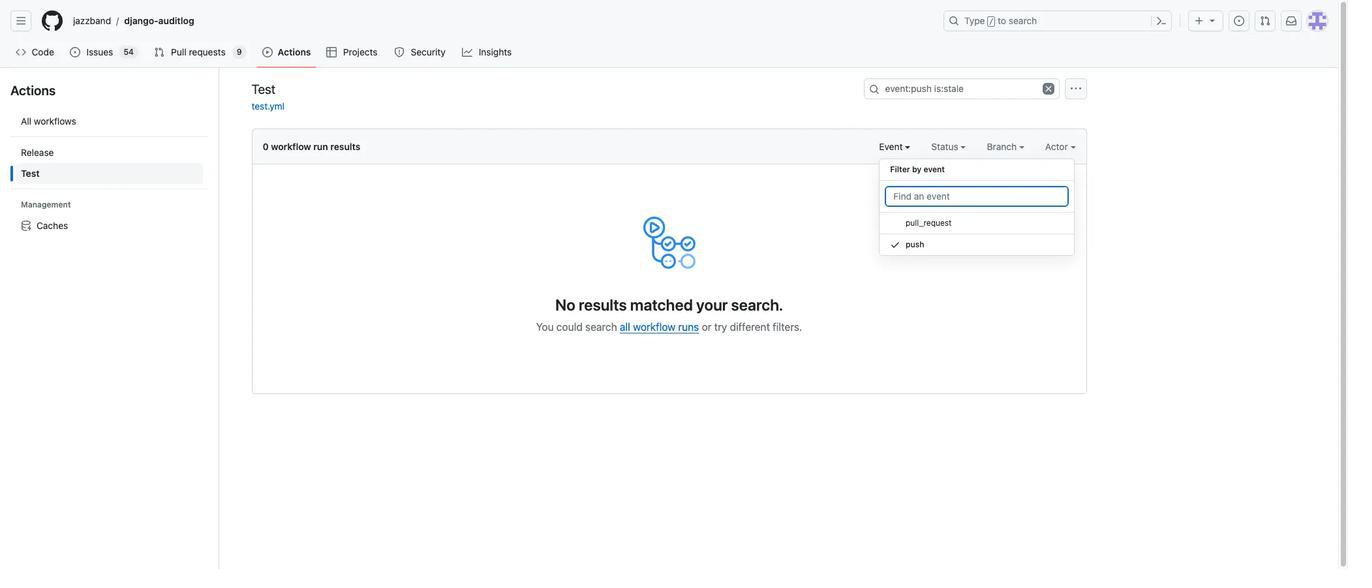 Task type: describe. For each thing, give the bounding box(es) containing it.
command palette image
[[1157, 16, 1167, 26]]

insights link
[[457, 42, 518, 62]]

0 workflow run results
[[263, 141, 361, 152]]

jazzband link
[[68, 10, 116, 31]]

status
[[932, 141, 961, 152]]

issues
[[86, 46, 113, 57]]

event
[[924, 164, 945, 174]]

homepage image
[[42, 10, 63, 31]]

pull_request
[[906, 218, 952, 228]]

github actions image
[[643, 217, 695, 269]]

issue opened image
[[70, 47, 81, 57]]

workflows
[[34, 116, 76, 127]]

django-auditlog link
[[119, 10, 199, 31]]

all workflows link
[[16, 111, 203, 132]]

to
[[998, 15, 1006, 26]]

code
[[32, 46, 54, 57]]

could
[[557, 321, 583, 333]]

all workflows
[[21, 116, 76, 127]]

pull
[[171, 46, 186, 57]]

graph image
[[462, 47, 473, 57]]

security link
[[389, 42, 452, 62]]

pull requests
[[171, 46, 226, 57]]

branch
[[987, 141, 1019, 152]]

test.yml link
[[252, 101, 285, 112]]

release link
[[16, 142, 203, 163]]

event
[[879, 141, 905, 152]]

projects
[[343, 46, 378, 57]]

by
[[912, 164, 922, 174]]

search image
[[869, 84, 879, 95]]

1 horizontal spatial workflow
[[633, 321, 676, 333]]

search.
[[731, 296, 783, 314]]

list containing jazzband
[[68, 10, 936, 31]]

status button
[[932, 140, 966, 153]]

show workflow options image
[[1071, 84, 1081, 94]]

0
[[263, 141, 269, 152]]

caches link
[[16, 215, 203, 236]]

plus image
[[1194, 16, 1205, 26]]

your
[[696, 296, 728, 314]]

menu containing filter by event
[[879, 153, 1075, 266]]

all workflow runs link
[[620, 321, 699, 333]]

code image
[[16, 47, 26, 57]]

1 horizontal spatial test
[[252, 81, 276, 96]]

release
[[21, 147, 54, 158]]

type / to search
[[965, 15, 1037, 26]]

shield image
[[394, 47, 405, 57]]

actor button
[[1045, 140, 1076, 153]]

0 vertical spatial actions
[[278, 46, 311, 57]]

check image
[[890, 240, 901, 250]]

management
[[21, 200, 71, 210]]

jazzband
[[73, 15, 111, 26]]

issue opened image
[[1234, 16, 1245, 26]]

actor
[[1045, 141, 1071, 152]]

push
[[906, 240, 925, 249]]



Task type: vqa. For each thing, say whether or not it's contained in the screenshot.
workflows
yes



Task type: locate. For each thing, give the bounding box(es) containing it.
1 horizontal spatial git pull request image
[[1260, 16, 1271, 26]]

Find an event text field
[[885, 186, 1069, 207]]

1 vertical spatial search
[[585, 321, 617, 333]]

you could search all workflow runs or try different filters.
[[536, 321, 802, 333]]

filters.
[[773, 321, 802, 333]]

requests
[[189, 46, 226, 57]]

1 horizontal spatial results
[[579, 296, 627, 314]]

django-
[[124, 15, 158, 26]]

different
[[730, 321, 770, 333]]

or
[[702, 321, 712, 333]]

git pull request image
[[1260, 16, 1271, 26], [154, 47, 164, 57]]

/ left to
[[989, 17, 994, 26]]

jazzband / django-auditlog
[[73, 15, 194, 26]]

list
[[68, 10, 936, 31], [10, 106, 208, 241]]

test link
[[16, 163, 203, 184]]

matched
[[630, 296, 693, 314]]

1 vertical spatial actions
[[10, 83, 56, 98]]

/ inside jazzband / django-auditlog
[[116, 15, 119, 26]]

pull_request link
[[880, 213, 1075, 234]]

code link
[[10, 42, 60, 62]]

notifications image
[[1286, 16, 1297, 26]]

0 vertical spatial git pull request image
[[1260, 16, 1271, 26]]

no
[[555, 296, 576, 314]]

test inside the filter workflows element
[[21, 168, 40, 179]]

run
[[313, 141, 328, 152]]

auditlog
[[158, 15, 194, 26]]

actions link
[[257, 42, 316, 62]]

table image
[[327, 47, 337, 57]]

filter
[[890, 164, 910, 174]]

git pull request image left "pull"
[[154, 47, 164, 57]]

no results matched your search.
[[555, 296, 783, 314]]

all
[[620, 321, 630, 333]]

0 vertical spatial results
[[330, 141, 361, 152]]

you
[[536, 321, 554, 333]]

results right run at the top left
[[330, 141, 361, 152]]

workflow right 0
[[271, 141, 311, 152]]

0 horizontal spatial actions
[[10, 83, 56, 98]]

1 vertical spatial git pull request image
[[154, 47, 164, 57]]

push link
[[880, 234, 1075, 256]]

actions
[[278, 46, 311, 57], [10, 83, 56, 98]]

0 horizontal spatial results
[[330, 141, 361, 152]]

test up test.yml
[[252, 81, 276, 96]]

test.yml
[[252, 101, 285, 112]]

menu
[[879, 153, 1075, 266]]

/ for jazzband
[[116, 15, 119, 26]]

event button
[[879, 140, 911, 153]]

all
[[21, 116, 31, 127]]

filter by event
[[890, 164, 945, 174]]

54
[[124, 47, 134, 57]]

/ for type
[[989, 17, 994, 26]]

1 horizontal spatial search
[[1009, 15, 1037, 26]]

projects link
[[321, 42, 384, 62]]

filter workflows element
[[16, 142, 203, 184]]

workflow
[[271, 141, 311, 152], [633, 321, 676, 333]]

git pull request image for issue opened image in the left top of the page
[[154, 47, 164, 57]]

results up "all"
[[579, 296, 627, 314]]

0 vertical spatial workflow
[[271, 141, 311, 152]]

runs
[[678, 321, 699, 333]]

1 vertical spatial results
[[579, 296, 627, 314]]

search left "all"
[[585, 321, 617, 333]]

try
[[714, 321, 727, 333]]

triangle down image
[[1207, 15, 1218, 25]]

insights
[[479, 46, 512, 57]]

1 horizontal spatial actions
[[278, 46, 311, 57]]

security
[[411, 46, 446, 57]]

play image
[[262, 47, 273, 57]]

0 vertical spatial list
[[68, 10, 936, 31]]

0 horizontal spatial search
[[585, 321, 617, 333]]

workflow down matched
[[633, 321, 676, 333]]

0 horizontal spatial workflow
[[271, 141, 311, 152]]

git pull request image for issue opened icon
[[1260, 16, 1271, 26]]

clear filters image
[[1043, 83, 1054, 95]]

type
[[965, 15, 985, 26]]

0 horizontal spatial git pull request image
[[154, 47, 164, 57]]

9
[[237, 47, 242, 57]]

1 vertical spatial test
[[21, 168, 40, 179]]

list containing all workflows
[[10, 106, 208, 241]]

/
[[116, 15, 119, 26], [989, 17, 994, 26]]

/ inside the 'type / to search'
[[989, 17, 994, 26]]

actions right play image
[[278, 46, 311, 57]]

/ left django-
[[116, 15, 119, 26]]

results
[[330, 141, 361, 152], [579, 296, 627, 314]]

caches
[[37, 220, 68, 231]]

search right to
[[1009, 15, 1037, 26]]

test
[[252, 81, 276, 96], [21, 168, 40, 179]]

None search field
[[864, 78, 1060, 99]]

0 vertical spatial test
[[252, 81, 276, 96]]

1 horizontal spatial /
[[989, 17, 994, 26]]

0 horizontal spatial test
[[21, 168, 40, 179]]

0 vertical spatial search
[[1009, 15, 1037, 26]]

1 vertical spatial list
[[10, 106, 208, 241]]

test down release
[[21, 168, 40, 179]]

0 horizontal spatial /
[[116, 15, 119, 26]]

search
[[1009, 15, 1037, 26], [585, 321, 617, 333]]

actions up all at top left
[[10, 83, 56, 98]]

1 vertical spatial workflow
[[633, 321, 676, 333]]

git pull request image right issue opened icon
[[1260, 16, 1271, 26]]



